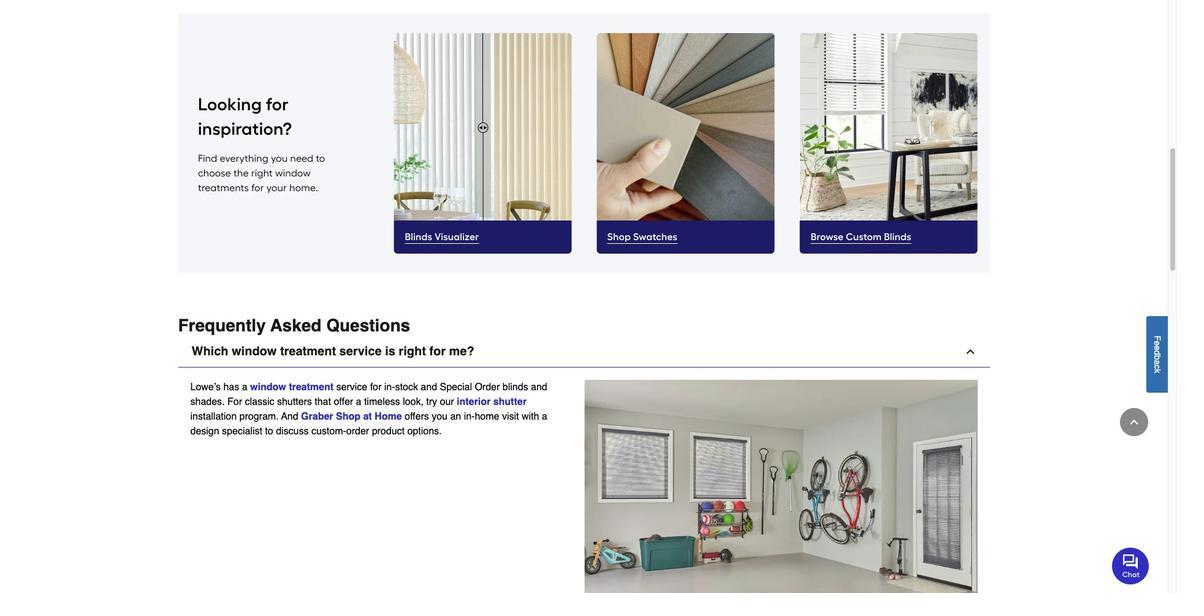 Task type: vqa. For each thing, say whether or not it's contained in the screenshot.
program.
yes



Task type: describe. For each thing, give the bounding box(es) containing it.
shop swatches. image
[[584, 14, 787, 273]]

right
[[399, 345, 426, 359]]

interior shutter link
[[457, 397, 527, 408]]

a inside button
[[1153, 360, 1162, 365]]

that
[[315, 397, 331, 408]]

me?
[[449, 345, 474, 359]]

order
[[346, 426, 369, 437]]

which window treatment service is right for me?
[[192, 345, 474, 359]]

a inside offers you an in-home visit with a design specialist to discuss custom-order product options.
[[542, 412, 547, 423]]

browse custom blinds. image
[[787, 14, 990, 273]]

custom-
[[311, 426, 346, 437]]

order
[[475, 382, 500, 393]]

you
[[432, 412, 448, 423]]

f e e d b a c k
[[1153, 336, 1162, 373]]

offers you an in-home visit with a design specialist to discuss custom-order product options.
[[190, 412, 547, 437]]

shutter
[[493, 397, 527, 408]]

2 and from the left
[[531, 382, 547, 393]]

in- inside offers you an in-home visit with a design specialist to discuss custom-order product options.
[[464, 412, 475, 423]]

f e e d b a c k button
[[1146, 316, 1168, 393]]

in- inside service for in-stock and special order blinds and shades. for classic shutters that offer a timeless look, try our
[[384, 382, 395, 393]]

shades.
[[190, 397, 225, 408]]

f
[[1153, 336, 1162, 341]]

lowe's
[[190, 382, 221, 393]]

chat invite button image
[[1112, 547, 1150, 585]]

design
[[190, 426, 219, 437]]

interior shutter installation program. and graber shop at home
[[190, 397, 527, 423]]

a right has
[[242, 382, 247, 393]]

try
[[426, 397, 437, 408]]

k
[[1153, 369, 1162, 373]]

chevron up image
[[964, 346, 976, 358]]

for inside button
[[429, 345, 446, 359]]

offer
[[334, 397, 353, 408]]

questions
[[326, 316, 410, 336]]

b
[[1153, 355, 1162, 360]]

blinds
[[503, 382, 528, 393]]

stock
[[395, 382, 418, 393]]

frequently
[[178, 316, 266, 336]]

service inside service for in-stock and special order blinds and shades. for classic shutters that offer a timeless look, try our
[[336, 382, 367, 393]]

to
[[265, 426, 273, 437]]

c
[[1153, 365, 1162, 369]]

and
[[281, 412, 298, 423]]

home
[[475, 412, 499, 423]]

looking for inspiration? find what you need to choose the right window treatments for your home. image
[[178, 14, 381, 273]]

scroll to top element
[[1120, 408, 1148, 437]]

discuss
[[276, 426, 309, 437]]



Task type: locate. For each thing, give the bounding box(es) containing it.
shutters
[[277, 397, 312, 408]]

specialist
[[222, 426, 262, 437]]

0 vertical spatial in-
[[384, 382, 395, 393]]

a up k
[[1153, 360, 1162, 365]]

for left me?
[[429, 345, 446, 359]]

is
[[385, 345, 395, 359]]

treatment up that
[[289, 382, 334, 393]]

1 horizontal spatial for
[[429, 345, 446, 359]]

window up the classic
[[250, 382, 286, 393]]

window inside the which window treatment service is right for me? button
[[232, 345, 277, 359]]

window
[[232, 345, 277, 359], [250, 382, 286, 393]]

in- right an
[[464, 412, 475, 423]]

blinds visualizer. image
[[381, 14, 584, 273]]

and right blinds on the left bottom of the page
[[531, 382, 547, 393]]

at
[[363, 412, 372, 423]]

2 e from the top
[[1153, 346, 1162, 350]]

special
[[440, 382, 472, 393]]

0 horizontal spatial and
[[421, 382, 437, 393]]

look,
[[403, 397, 424, 408]]

chevron up image
[[1128, 416, 1140, 429]]

and up try
[[421, 382, 437, 393]]

service down questions
[[339, 345, 382, 359]]

1 vertical spatial treatment
[[289, 382, 334, 393]]

e up d
[[1153, 341, 1162, 346]]

for up 'timeless'
[[370, 382, 382, 393]]

graber shop at home link
[[301, 412, 402, 423]]

product
[[372, 426, 405, 437]]

home
[[375, 412, 402, 423]]

asked
[[270, 316, 322, 336]]

interior
[[457, 397, 491, 408]]

with
[[522, 412, 539, 423]]

classic
[[245, 397, 274, 408]]

a
[[1153, 360, 1162, 365], [242, 382, 247, 393], [356, 397, 361, 408], [542, 412, 547, 423]]

lowe's has a window treatment
[[190, 382, 334, 393]]

shop
[[336, 412, 360, 423]]

1 horizontal spatial in-
[[464, 412, 475, 423]]

d
[[1153, 350, 1162, 355]]

1 e from the top
[[1153, 341, 1162, 346]]

installation
[[190, 412, 237, 423]]

timeless
[[364, 397, 400, 408]]

1 vertical spatial service
[[336, 382, 367, 393]]

which window treatment service is right for me? button
[[178, 337, 990, 368]]

our
[[440, 397, 454, 408]]

0 vertical spatial treatment
[[280, 345, 336, 359]]

1 vertical spatial in-
[[464, 412, 475, 423]]

for
[[227, 397, 242, 408]]

service for in-stock and special order blinds and shades. for classic shutters that offer a timeless look, try our
[[190, 382, 547, 408]]

1 and from the left
[[421, 382, 437, 393]]

service
[[339, 345, 382, 359], [336, 382, 367, 393]]

e
[[1153, 341, 1162, 346], [1153, 346, 1162, 350]]

treatment inside the which window treatment service is right for me? button
[[280, 345, 336, 359]]

1 horizontal spatial and
[[531, 382, 547, 393]]

treatment down asked in the left bottom of the page
[[280, 345, 336, 359]]

a right with
[[542, 412, 547, 423]]

has
[[223, 382, 239, 393]]

e up b
[[1153, 346, 1162, 350]]

options.
[[407, 426, 442, 437]]

0 vertical spatial for
[[429, 345, 446, 359]]

treatment
[[280, 345, 336, 359], [289, 382, 334, 393]]

which
[[192, 345, 228, 359]]

program.
[[239, 412, 279, 423]]

for
[[429, 345, 446, 359], [370, 382, 382, 393]]

a right "offer"
[[356, 397, 361, 408]]

0 vertical spatial window
[[232, 345, 277, 359]]

service inside button
[[339, 345, 382, 359]]

and
[[421, 382, 437, 393], [531, 382, 547, 393]]

offers
[[405, 412, 429, 423]]

visit
[[502, 412, 519, 423]]

0 vertical spatial service
[[339, 345, 382, 359]]

an
[[450, 412, 461, 423]]

window treatment link
[[250, 382, 334, 393]]

in-
[[384, 382, 395, 393], [464, 412, 475, 423]]

for inside service for in-stock and special order blinds and shades. for classic shutters that offer a timeless look, try our
[[370, 382, 382, 393]]

window up lowe's has a window treatment
[[232, 345, 277, 359]]

0 horizontal spatial in-
[[384, 382, 395, 393]]

1 vertical spatial window
[[250, 382, 286, 393]]

in- up 'timeless'
[[384, 382, 395, 393]]

service up "offer"
[[336, 382, 367, 393]]

a inside service for in-stock and special order blinds and shades. for classic shutters that offer a timeless look, try our
[[356, 397, 361, 408]]

graber
[[301, 412, 333, 423]]

0 horizontal spatial for
[[370, 382, 382, 393]]

frequently asked questions
[[178, 316, 410, 336]]

1 vertical spatial for
[[370, 382, 382, 393]]

the interior of a garage with two windows and bikes, sports equipment and a b image
[[584, 380, 978, 593]]



